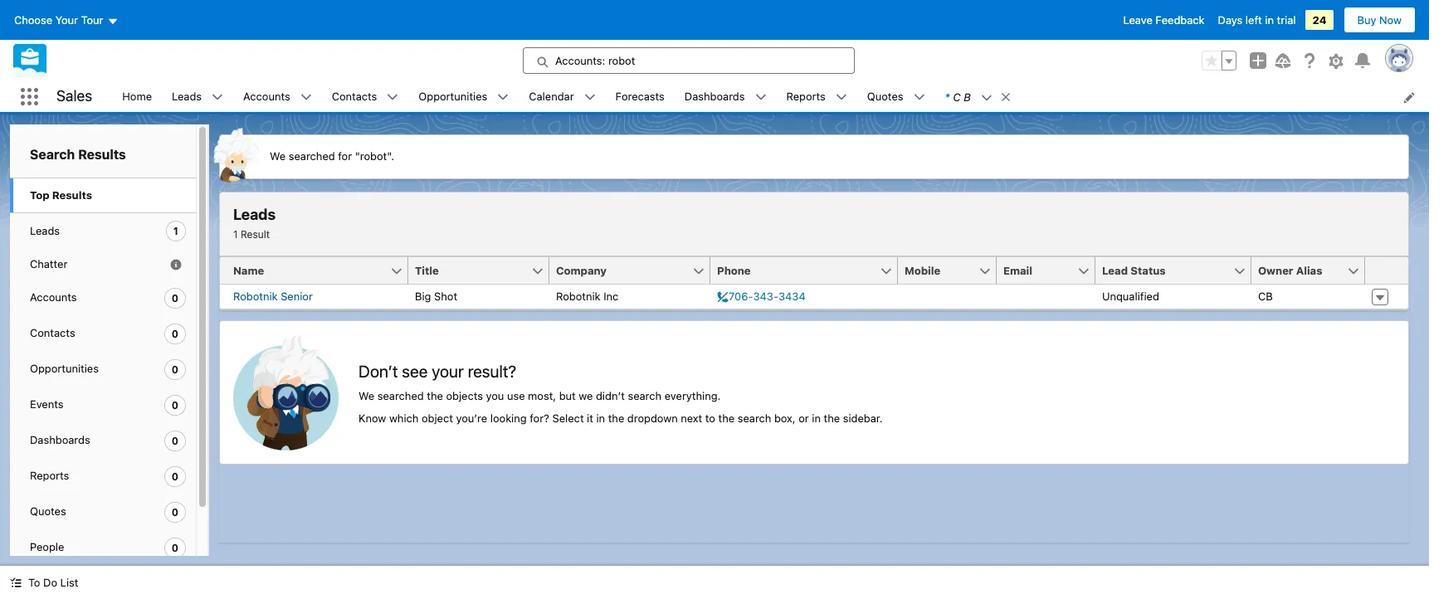 Task type: locate. For each thing, give the bounding box(es) containing it.
text default image inside the opportunities list item
[[498, 92, 509, 103]]

leads up chatter
[[30, 224, 60, 237]]

text default image inside dashboards list item
[[755, 92, 767, 103]]

text default image down accounts: robot
[[584, 92, 596, 103]]

in right it
[[597, 412, 605, 425]]

5 0 from the top
[[172, 435, 179, 447]]

8 0 from the top
[[172, 542, 179, 554]]

0 horizontal spatial leads link
[[162, 81, 212, 112]]

reports list item
[[777, 81, 858, 112]]

3 text default image from the left
[[584, 92, 596, 103]]

0 vertical spatial leads
[[172, 89, 202, 103]]

you
[[486, 389, 504, 402]]

*
[[945, 90, 950, 103]]

1 horizontal spatial accounts
[[243, 89, 290, 103]]

lead
[[1103, 264, 1128, 277]]

robot inside button
[[609, 54, 635, 67]]

forecasts link
[[606, 81, 675, 112]]

to
[[28, 576, 40, 589]]

text default image for opportunities
[[498, 92, 509, 103]]

0 vertical spatial dashboards
[[685, 89, 745, 103]]

1 0 from the top
[[172, 292, 179, 304]]

1 horizontal spatial leads
[[172, 89, 202, 103]]

5 text default image from the left
[[914, 92, 925, 103]]

0 horizontal spatial we
[[270, 149, 286, 163]]

accounts link
[[233, 81, 300, 112]]

results
[[78, 147, 126, 162], [52, 188, 92, 202]]

don't
[[359, 362, 398, 381]]

title element
[[408, 257, 560, 285]]

1 vertical spatial we
[[359, 389, 375, 402]]

search left the 'box,'
[[738, 412, 772, 425]]

leave feedback
[[1124, 13, 1205, 27]]

search
[[628, 389, 662, 402], [738, 412, 772, 425]]

leave feedback link
[[1124, 13, 1205, 27]]

1 left result
[[233, 228, 238, 241]]

results for top results
[[52, 188, 92, 202]]

or
[[799, 412, 809, 425]]

1 vertical spatial accounts
[[30, 291, 77, 304]]

we inside don't see your result? we searched the objects you use most, but we didn't search everything.
[[359, 389, 375, 402]]

text default image inside contacts list item
[[387, 92, 399, 103]]

0 vertical spatial contacts
[[332, 89, 377, 103]]

robotnik senior link
[[233, 289, 313, 305]]

phone button
[[711, 257, 880, 284]]

accounts
[[243, 89, 290, 103], [30, 291, 77, 304]]

1 horizontal spatial we
[[359, 389, 375, 402]]

text default image left reports link
[[755, 92, 767, 103]]

searched left for
[[289, 149, 335, 163]]

group
[[1202, 51, 1237, 71]]

0 horizontal spatial dashboards
[[30, 434, 90, 447]]

search up dropdown
[[628, 389, 662, 402]]

text default image
[[300, 92, 312, 103], [387, 92, 399, 103], [584, 92, 596, 103], [755, 92, 767, 103], [914, 92, 925, 103]]

quotes left *
[[867, 89, 904, 103]]

it
[[587, 412, 594, 425]]

dashboards down events
[[30, 434, 90, 447]]

opportunities list item
[[409, 81, 519, 112]]

search inside don't see your result? we searched the objects you use most, but we didn't search everything.
[[628, 389, 662, 402]]

contacts up "
[[332, 89, 377, 103]]

text default image for quotes
[[914, 92, 925, 103]]

we
[[579, 389, 593, 402]]

searched
[[289, 149, 335, 163], [378, 389, 424, 402]]

unqualified
[[1103, 289, 1160, 303]]

0 horizontal spatial reports
[[30, 469, 69, 483]]

sidebar.
[[843, 412, 883, 425]]

leads inside leads list item
[[172, 89, 202, 103]]

1 horizontal spatial robot
[[609, 54, 635, 67]]

1 vertical spatial search
[[738, 412, 772, 425]]

1 text default image from the left
[[300, 92, 312, 103]]

0 horizontal spatial leads
[[30, 224, 60, 237]]

1 vertical spatial dashboards
[[30, 434, 90, 447]]

result
[[241, 228, 270, 241]]

1 vertical spatial reports
[[30, 469, 69, 483]]

leads
[[172, 89, 202, 103], [233, 205, 276, 223], [30, 224, 60, 237]]

1 vertical spatial searched
[[378, 389, 424, 402]]

reports left quotes link
[[787, 89, 826, 103]]

leads right 'home'
[[172, 89, 202, 103]]

text default image inside leads list item
[[212, 92, 223, 103]]

1 horizontal spatial searched
[[378, 389, 424, 402]]

2 horizontal spatial leads
[[233, 205, 276, 223]]

1 horizontal spatial opportunities
[[419, 89, 488, 103]]

quotes list item
[[858, 81, 935, 112]]

quotes
[[867, 89, 904, 103], [30, 505, 66, 518]]

contacts inside list item
[[332, 89, 377, 103]]

dashboards down accounts: robot button
[[685, 89, 745, 103]]

accounts: robot
[[555, 54, 635, 67]]

top results
[[30, 188, 92, 202]]

buy now
[[1358, 13, 1402, 27]]

opportunities
[[419, 89, 488, 103], [30, 362, 99, 375]]

0 for dashboards
[[172, 435, 179, 447]]

text default image
[[1000, 91, 1012, 103], [212, 92, 223, 103], [498, 92, 509, 103], [836, 92, 848, 103], [981, 92, 993, 104], [10, 577, 22, 589]]

leads link up result
[[233, 205, 276, 224]]

accounts inside list item
[[243, 89, 290, 103]]

contacts
[[332, 89, 377, 103], [30, 327, 75, 340]]

text default image up ".
[[387, 92, 399, 103]]

quotes up people on the bottom left of the page
[[30, 505, 66, 518]]

robotnik
[[233, 289, 278, 303], [556, 289, 601, 303]]

text default image left contacts link at top
[[300, 92, 312, 103]]

text default image inside calendar 'list item'
[[584, 92, 596, 103]]

cell
[[997, 285, 1096, 309]]

email
[[1004, 264, 1033, 277]]

1 robotnik from the left
[[233, 289, 278, 303]]

in right or
[[812, 412, 821, 425]]

4 0 from the top
[[172, 399, 179, 411]]

the up object
[[427, 389, 443, 402]]

buy
[[1358, 13, 1377, 27]]

7 0 from the top
[[172, 506, 179, 519]]

don't see your result? we searched the objects you use most, but we didn't search everything.
[[359, 362, 721, 402]]

we
[[270, 149, 286, 163], [359, 389, 375, 402]]

accounts down chatter
[[30, 291, 77, 304]]

see
[[402, 362, 428, 381]]

1 inside leads 1 result
[[233, 228, 238, 241]]

we down accounts list item
[[270, 149, 286, 163]]

home
[[122, 89, 152, 103]]

list
[[60, 576, 78, 589]]

text default image inside accounts list item
[[300, 92, 312, 103]]

0 vertical spatial opportunities
[[419, 89, 488, 103]]

robotnik down company
[[556, 289, 601, 303]]

for?
[[530, 412, 550, 425]]

1 horizontal spatial in
[[812, 412, 821, 425]]

in right left
[[1266, 13, 1274, 27]]

name element
[[220, 257, 418, 285]]

text default image inside quotes list item
[[914, 92, 925, 103]]

accounts right leads list item
[[243, 89, 290, 103]]

searched up which
[[378, 389, 424, 402]]

leads link
[[162, 81, 212, 112], [233, 205, 276, 224]]

1 horizontal spatial leads link
[[233, 205, 276, 224]]

list
[[112, 81, 1430, 112]]

to
[[706, 412, 716, 425]]

0 vertical spatial we
[[270, 149, 286, 163]]

0 for reports
[[172, 470, 179, 483]]

0 horizontal spatial robot
[[360, 149, 387, 163]]

the down didn't
[[608, 412, 625, 425]]

list item containing *
[[935, 81, 1019, 112]]

0 horizontal spatial search
[[628, 389, 662, 402]]

0
[[172, 292, 179, 304], [172, 328, 179, 340], [172, 363, 179, 376], [172, 399, 179, 411], [172, 435, 179, 447], [172, 470, 179, 483], [172, 506, 179, 519], [172, 542, 179, 554]]

contacts list item
[[322, 81, 409, 112]]

events
[[30, 398, 64, 411]]

0 vertical spatial reports
[[787, 89, 826, 103]]

0 vertical spatial accounts
[[243, 89, 290, 103]]

3 0 from the top
[[172, 363, 179, 376]]

searched inside don't see your result? we searched the objects you use most, but we didn't search everything.
[[378, 389, 424, 402]]

in
[[1266, 13, 1274, 27], [597, 412, 605, 425], [812, 412, 821, 425]]

mobile
[[905, 264, 941, 277]]

text default image inside the to do list button
[[10, 577, 22, 589]]

1
[[173, 225, 179, 237], [233, 228, 238, 241]]

accounts list item
[[233, 81, 322, 112]]

cb
[[1259, 289, 1273, 303]]

text default image for calendar
[[584, 92, 596, 103]]

looking
[[490, 412, 527, 425]]

2 text default image from the left
[[387, 92, 399, 103]]

4 text default image from the left
[[755, 92, 767, 103]]

lead status element
[[1096, 257, 1262, 285]]

0 vertical spatial results
[[78, 147, 126, 162]]

results right top
[[52, 188, 92, 202]]

1 horizontal spatial robotnik
[[556, 289, 601, 303]]

0 horizontal spatial accounts
[[30, 291, 77, 304]]

most,
[[528, 389, 556, 402]]

1 horizontal spatial reports
[[787, 89, 826, 103]]

buy now button
[[1344, 7, 1416, 33]]

results up top results link
[[78, 147, 126, 162]]

robotnik inc
[[556, 289, 619, 303]]

* c b
[[945, 90, 971, 103]]

robotnik senior
[[233, 289, 313, 303]]

contacts down chatter
[[30, 327, 75, 340]]

we up know
[[359, 389, 375, 402]]

your
[[432, 362, 464, 381]]

text default image for reports
[[836, 92, 848, 103]]

quotes link
[[858, 81, 914, 112]]

text default image left *
[[914, 92, 925, 103]]

1 vertical spatial results
[[52, 188, 92, 202]]

sales
[[56, 87, 92, 105]]

0 horizontal spatial robotnik
[[233, 289, 278, 303]]

0 vertical spatial leads link
[[162, 81, 212, 112]]

0 vertical spatial robot
[[609, 54, 635, 67]]

c
[[953, 90, 961, 103]]

text default image inside reports list item
[[836, 92, 848, 103]]

1 horizontal spatial search
[[738, 412, 772, 425]]

1 horizontal spatial dashboards
[[685, 89, 745, 103]]

1 vertical spatial quotes
[[30, 505, 66, 518]]

0 vertical spatial quotes
[[867, 89, 904, 103]]

6 0 from the top
[[172, 470, 179, 483]]

grid
[[220, 257, 1409, 309]]

the right or
[[824, 412, 840, 425]]

left
[[1246, 13, 1263, 27]]

text default image for *
[[981, 92, 993, 104]]

leads link right 'home'
[[162, 81, 212, 112]]

0 horizontal spatial opportunities
[[30, 362, 99, 375]]

next
[[681, 412, 703, 425]]

reports link
[[777, 81, 836, 112]]

search for result?
[[628, 389, 662, 402]]

list item
[[935, 81, 1019, 112]]

0 horizontal spatial contacts
[[30, 327, 75, 340]]

robot right for
[[360, 149, 387, 163]]

grid containing name
[[220, 257, 1409, 309]]

big shot
[[415, 289, 458, 303]]

your
[[55, 13, 78, 27]]

0 horizontal spatial searched
[[289, 149, 335, 163]]

senior
[[281, 289, 313, 303]]

leads up result
[[233, 205, 276, 223]]

robotnik down name
[[233, 289, 278, 303]]

do
[[43, 576, 57, 589]]

dashboards
[[685, 89, 745, 103], [30, 434, 90, 447]]

1 vertical spatial opportunities
[[30, 362, 99, 375]]

0 vertical spatial searched
[[289, 149, 335, 163]]

dashboards link
[[675, 81, 755, 112]]

0 vertical spatial search
[[628, 389, 662, 402]]

robot
[[609, 54, 635, 67], [360, 149, 387, 163]]

1 horizontal spatial quotes
[[867, 89, 904, 103]]

1 vertical spatial robot
[[360, 149, 387, 163]]

phone element
[[711, 257, 908, 285]]

the
[[427, 389, 443, 402], [608, 412, 625, 425], [719, 412, 735, 425], [824, 412, 840, 425]]

search for you're
[[738, 412, 772, 425]]

quotes inside list item
[[867, 89, 904, 103]]

robot up forecasts
[[609, 54, 635, 67]]

reports up people on the bottom left of the page
[[30, 469, 69, 483]]

2 robotnik from the left
[[556, 289, 601, 303]]

feedback
[[1156, 13, 1205, 27]]

for
[[338, 149, 352, 163]]

2 0 from the top
[[172, 328, 179, 340]]

1 left leads 1 result
[[173, 225, 179, 237]]

1 horizontal spatial 1
[[233, 228, 238, 241]]

1 horizontal spatial contacts
[[332, 89, 377, 103]]



Task type: vqa. For each thing, say whether or not it's contained in the screenshot.


Task type: describe. For each thing, give the bounding box(es) containing it.
use
[[507, 389, 525, 402]]

click to dial disabled image
[[717, 289, 806, 305]]

1 vertical spatial leads link
[[233, 205, 276, 224]]

action image
[[1366, 257, 1409, 284]]

the right to
[[719, 412, 735, 425]]

forecasts
[[616, 89, 665, 103]]

big
[[415, 289, 431, 303]]

days
[[1218, 13, 1243, 27]]

0 for accounts
[[172, 292, 179, 304]]

calendar list item
[[519, 81, 606, 112]]

object
[[422, 412, 453, 425]]

shot
[[434, 289, 458, 303]]

inc
[[604, 289, 619, 303]]

text default image for dashboards
[[755, 92, 767, 103]]

phone
[[717, 264, 751, 277]]

contacts link
[[322, 81, 387, 112]]

1 vertical spatial leads
[[233, 205, 276, 223]]

title
[[415, 264, 439, 277]]

didn't
[[596, 389, 625, 402]]

".
[[387, 149, 394, 163]]

results for search results
[[78, 147, 126, 162]]

robotnik for robotnik inc
[[556, 289, 601, 303]]

list containing home
[[112, 81, 1430, 112]]

top results link
[[10, 178, 196, 213]]

0 horizontal spatial quotes
[[30, 505, 66, 518]]

0 for events
[[172, 399, 179, 411]]

objects
[[446, 389, 483, 402]]

"
[[355, 149, 360, 163]]

days left in trial
[[1218, 13, 1296, 27]]

trial
[[1277, 13, 1296, 27]]

1 vertical spatial contacts
[[30, 327, 75, 340]]

mobile element
[[898, 257, 1007, 285]]

choose your tour button
[[13, 7, 119, 33]]

everything.
[[665, 389, 721, 402]]

company
[[556, 264, 607, 277]]

owner
[[1259, 264, 1294, 277]]

company element
[[550, 257, 721, 285]]

search results
[[30, 147, 126, 162]]

email element
[[997, 257, 1106, 285]]

you're
[[456, 412, 488, 425]]

mobile button
[[898, 257, 979, 284]]

people
[[30, 541, 64, 554]]

cell inside grid
[[997, 285, 1096, 309]]

b
[[964, 90, 971, 103]]

title button
[[408, 257, 531, 284]]

dropdown
[[628, 412, 678, 425]]

leads 1 result
[[233, 205, 276, 241]]

but
[[559, 389, 576, 402]]

we searched for " robot ".
[[270, 149, 394, 163]]

to do list button
[[0, 566, 88, 599]]

status
[[1131, 264, 1166, 277]]

opportunities inside opportunities 'link'
[[419, 89, 488, 103]]

top
[[30, 188, 50, 202]]

0 for opportunities
[[172, 363, 179, 376]]

which
[[389, 412, 419, 425]]

text default image for accounts
[[300, 92, 312, 103]]

now
[[1380, 13, 1402, 27]]

text default image for leads
[[212, 92, 223, 103]]

the inside don't see your result? we searched the objects you use most, but we didn't search everything.
[[427, 389, 443, 402]]

robotnik for robotnik senior
[[233, 289, 278, 303]]

box,
[[775, 412, 796, 425]]

search
[[30, 147, 75, 162]]

lead status
[[1103, 264, 1166, 277]]

owner alias element
[[1252, 257, 1376, 285]]

owner alias button
[[1252, 257, 1348, 284]]

opportunities link
[[409, 81, 498, 112]]

dashboards list item
[[675, 81, 777, 112]]

accounts: robot button
[[523, 47, 855, 74]]

text default image for contacts
[[387, 92, 399, 103]]

0 horizontal spatial 1
[[173, 225, 179, 237]]

home link
[[112, 81, 162, 112]]

select
[[553, 412, 584, 425]]

name button
[[220, 257, 390, 284]]

result?
[[468, 362, 517, 381]]

to do list
[[28, 576, 78, 589]]

24
[[1313, 13, 1327, 27]]

0 for contacts
[[172, 328, 179, 340]]

know which object you're looking for? select it in the dropdown next to the search box, or in the sidebar.
[[359, 412, 883, 425]]

name
[[233, 264, 264, 277]]

2 vertical spatial leads
[[30, 224, 60, 237]]

alias
[[1297, 264, 1323, 277]]

reports inside list item
[[787, 89, 826, 103]]

leads list item
[[162, 81, 233, 112]]

tour
[[81, 13, 103, 27]]

chatter link
[[10, 249, 196, 280]]

company button
[[550, 257, 692, 284]]

2 horizontal spatial in
[[1266, 13, 1274, 27]]

owner alias
[[1259, 264, 1323, 277]]

0 for people
[[172, 542, 179, 554]]

calendar
[[529, 89, 574, 103]]

0 for quotes
[[172, 506, 179, 519]]

know
[[359, 412, 386, 425]]

chatter
[[30, 257, 68, 271]]

action element
[[1366, 257, 1409, 285]]

dashboards inside dashboards link
[[685, 89, 745, 103]]

0 horizontal spatial in
[[597, 412, 605, 425]]

choose
[[14, 13, 52, 27]]

leave
[[1124, 13, 1153, 27]]



